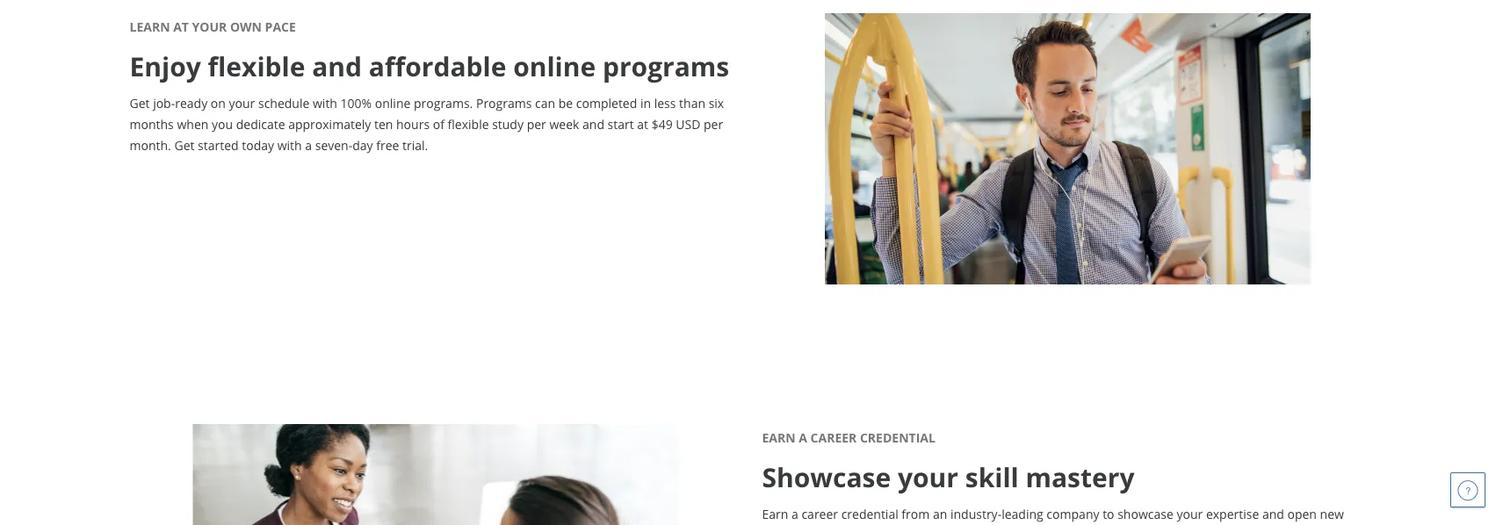 Task type: describe. For each thing, give the bounding box(es) containing it.
showcase
[[762, 459, 891, 495]]

learn at your own pace
[[130, 18, 296, 35]]

leading
[[1002, 506, 1044, 522]]

schedule
[[258, 94, 310, 111]]

usd
[[676, 116, 701, 132]]

ready
[[175, 94, 208, 111]]

earn a career credential from an industry-leading company to showcase your expertise and open new
[[762, 506, 1364, 525]]

showcase your skill mastery
[[762, 459, 1135, 495]]

0 horizontal spatial and
[[312, 48, 362, 84]]

programs.
[[414, 94, 473, 111]]

industry-
[[951, 506, 1002, 522]]

be
[[559, 94, 573, 111]]

on
[[211, 94, 226, 111]]

today
[[242, 137, 274, 153]]

open
[[1288, 506, 1317, 522]]

expertise
[[1206, 506, 1259, 522]]

your inside get job-ready on your schedule with 100% online programs. programs can be completed in less than six months when you dedicate approximately ten hours of flexible study per week and start at $49 usd per month. get started today with a seven-day free trial.
[[229, 94, 255, 111]]

programs
[[603, 48, 729, 84]]

get job-ready on your schedule with 100% online programs. programs can be completed in less than six months when you dedicate approximately ten hours of flexible study per week and start at $49 usd per month. get started today with a seven-day free trial.
[[130, 94, 724, 153]]

1 horizontal spatial with
[[313, 94, 337, 111]]

online inside get job-ready on your schedule with 100% online programs. programs can be completed in less than six months when you dedicate approximately ten hours of flexible study per week and start at $49 usd per month. get started today with a seven-day free trial.
[[375, 94, 411, 111]]

enjoy flexible and affordable online programs
[[130, 48, 729, 84]]

six
[[709, 94, 724, 111]]

1 horizontal spatial get
[[174, 137, 195, 153]]

100%
[[341, 94, 372, 111]]

1 horizontal spatial your
[[898, 459, 959, 495]]

than
[[679, 94, 706, 111]]

programs
[[476, 94, 532, 111]]

earn
[[762, 506, 788, 522]]

0 horizontal spatial get
[[130, 94, 150, 111]]

a inside get job-ready on your schedule with 100% online programs. programs can be completed in less than six months when you dedicate approximately ten hours of flexible study per week and start at $49 usd per month. get started today with a seven-day free trial.
[[305, 137, 312, 153]]

day
[[353, 137, 373, 153]]

a inside earn a career credential from an industry-leading company to showcase your expertise and open new
[[792, 506, 799, 522]]

career
[[811, 429, 857, 446]]

new
[[1320, 506, 1344, 522]]

earn a career credential
[[762, 429, 936, 446]]

2 per from the left
[[704, 116, 723, 132]]

job-
[[153, 94, 175, 111]]

at
[[637, 116, 648, 132]]

dedicate
[[236, 116, 285, 132]]

of
[[433, 116, 445, 132]]



Task type: locate. For each thing, give the bounding box(es) containing it.
0 vertical spatial flexible
[[208, 48, 305, 84]]

1 vertical spatial and
[[583, 116, 604, 132]]

when
[[177, 116, 209, 132]]

your
[[229, 94, 255, 111], [898, 459, 959, 495], [1177, 506, 1203, 522]]

0 vertical spatial a
[[305, 137, 312, 153]]

your up an on the right bottom of the page
[[898, 459, 959, 495]]

completed
[[576, 94, 637, 111]]

your inside earn a career credential from an industry-leading company to showcase your expertise and open new
[[1177, 506, 1203, 522]]

1 vertical spatial get
[[174, 137, 195, 153]]

an
[[933, 506, 947, 522]]

free
[[376, 137, 399, 153]]

less
[[654, 94, 676, 111]]

and inside get job-ready on your schedule with 100% online programs. programs can be completed in less than six months when you dedicate approximately ten hours of flexible study per week and start at $49 usd per month. get started today with a seven-day free trial.
[[583, 116, 604, 132]]

2 vertical spatial and
[[1262, 506, 1284, 522]]

with up the approximately at the left of the page
[[313, 94, 337, 111]]

skill
[[965, 459, 1019, 495]]

in
[[640, 94, 651, 111]]

1 horizontal spatial and
[[583, 116, 604, 132]]

0 horizontal spatial a
[[305, 137, 312, 153]]

a left seven-
[[305, 137, 312, 153]]

0 horizontal spatial flexible
[[208, 48, 305, 84]]

1 vertical spatial flexible
[[448, 116, 489, 132]]

with
[[313, 94, 337, 111], [277, 137, 302, 153]]

earn
[[762, 429, 796, 446]]

credential
[[841, 506, 899, 522]]

get up months
[[130, 94, 150, 111]]

2 horizontal spatial and
[[1262, 506, 1284, 522]]

career
[[802, 506, 838, 522]]

$49
[[652, 116, 673, 132]]

and inside earn a career credential from an industry-leading company to showcase your expertise and open new
[[1262, 506, 1284, 522]]

seven-
[[315, 137, 353, 153]]

get
[[130, 94, 150, 111], [174, 137, 195, 153]]

0 horizontal spatial online
[[375, 94, 411, 111]]

0 vertical spatial online
[[513, 48, 596, 84]]

enjoy
[[130, 48, 201, 84]]

2 horizontal spatial your
[[1177, 506, 1203, 522]]

mastery
[[1026, 459, 1135, 495]]

0 vertical spatial get
[[130, 94, 150, 111]]

1 horizontal spatial per
[[704, 116, 723, 132]]

flexible inside get job-ready on your schedule with 100% online programs. programs can be completed in less than six months when you dedicate approximately ten hours of flexible study per week and start at $49 usd per month. get started today with a seven-day free trial.
[[448, 116, 489, 132]]

flexible down own
[[208, 48, 305, 84]]

and down completed
[[583, 116, 604, 132]]

showcase
[[1118, 506, 1174, 522]]

with right "today"
[[277, 137, 302, 153]]

a
[[305, 137, 312, 153], [792, 506, 799, 522]]

your left expertise
[[1177, 506, 1203, 522]]

per down can
[[527, 116, 546, 132]]

1 horizontal spatial online
[[513, 48, 596, 84]]

company
[[1047, 506, 1100, 522]]

learn
[[130, 18, 170, 35]]

1 vertical spatial your
[[898, 459, 959, 495]]

started
[[198, 137, 239, 153]]

trial.
[[402, 137, 428, 153]]

pace
[[265, 18, 296, 35]]

study
[[492, 116, 524, 132]]

online
[[513, 48, 596, 84], [375, 94, 411, 111]]

0 vertical spatial your
[[229, 94, 255, 111]]

a
[[799, 429, 807, 446]]

from
[[902, 506, 930, 522]]

week
[[550, 116, 579, 132]]

per
[[527, 116, 546, 132], [704, 116, 723, 132]]

1 horizontal spatial flexible
[[448, 116, 489, 132]]

and
[[312, 48, 362, 84], [583, 116, 604, 132], [1262, 506, 1284, 522]]

1 vertical spatial online
[[375, 94, 411, 111]]

online up ten
[[375, 94, 411, 111]]

flexible right of
[[448, 116, 489, 132]]

your
[[192, 18, 227, 35]]

get down the when
[[174, 137, 195, 153]]

0 vertical spatial with
[[313, 94, 337, 111]]

hours
[[396, 116, 430, 132]]

credential
[[860, 429, 936, 446]]

months
[[130, 116, 174, 132]]

1 vertical spatial with
[[277, 137, 302, 153]]

0 vertical spatial and
[[312, 48, 362, 84]]

to
[[1103, 506, 1115, 522]]

month.
[[130, 137, 171, 153]]

approximately
[[288, 116, 371, 132]]

and up 100%
[[312, 48, 362, 84]]

own
[[230, 18, 262, 35]]

online up can
[[513, 48, 596, 84]]

you
[[212, 116, 233, 132]]

1 horizontal spatial a
[[792, 506, 799, 522]]

help center image
[[1458, 480, 1479, 501]]

at
[[173, 18, 189, 35]]

1 vertical spatial a
[[792, 506, 799, 522]]

1 per from the left
[[527, 116, 546, 132]]

and left open
[[1262, 506, 1284, 522]]

flexible
[[208, 48, 305, 84], [448, 116, 489, 132]]

ten
[[374, 116, 393, 132]]

0 horizontal spatial your
[[229, 94, 255, 111]]

start
[[608, 116, 634, 132]]

affordable
[[369, 48, 506, 84]]

0 horizontal spatial per
[[527, 116, 546, 132]]

per down six
[[704, 116, 723, 132]]

0 horizontal spatial with
[[277, 137, 302, 153]]

can
[[535, 94, 555, 111]]

your right on
[[229, 94, 255, 111]]

2 vertical spatial your
[[1177, 506, 1203, 522]]

a right earn
[[792, 506, 799, 522]]



Task type: vqa. For each thing, say whether or not it's contained in the screenshot.
CAN
yes



